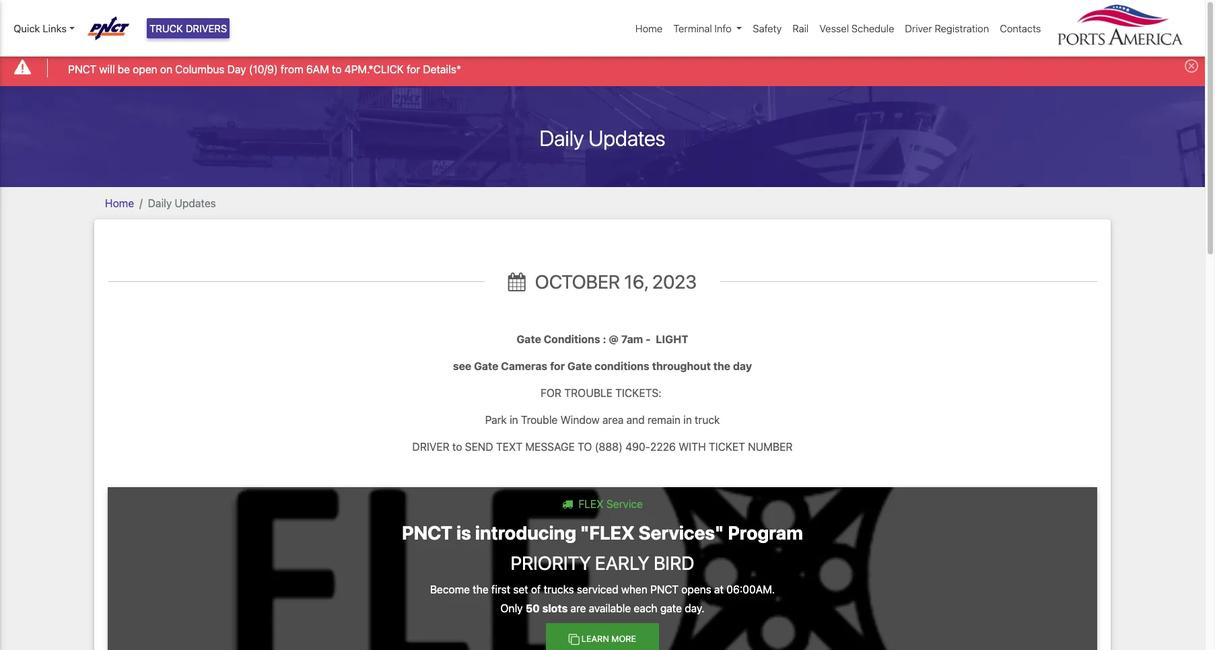 Task type: locate. For each thing, give the bounding box(es) containing it.
0 vertical spatial home
[[636, 22, 663, 34]]

to left send
[[452, 441, 462, 453]]

1 horizontal spatial updates
[[589, 125, 666, 151]]

0 horizontal spatial the
[[473, 584, 489, 596]]

1 horizontal spatial gate
[[517, 333, 541, 345]]

pnct for pnct will be open on columbus day (10/9) from 6am to 4pm.*click for details*
[[68, 63, 96, 75]]

terminal
[[674, 22, 712, 34]]

quick links link
[[13, 21, 75, 36]]

are
[[571, 603, 586, 615]]

see
[[453, 360, 471, 372]]

1 in from the left
[[510, 414, 518, 426]]

home
[[636, 22, 663, 34], [105, 197, 134, 209]]

pnct left will
[[68, 63, 96, 75]]

in left truck
[[683, 414, 692, 426]]

1 horizontal spatial home link
[[630, 15, 668, 41]]

2 horizontal spatial pnct
[[650, 584, 679, 596]]

calendar image
[[508, 273, 526, 291]]

is
[[456, 522, 471, 544]]

2 vertical spatial pnct
[[650, 584, 679, 596]]

2 horizontal spatial gate
[[568, 360, 592, 372]]

pnct will be open on columbus day (10/9) from 6am to 4pm.*click for details* link
[[68, 61, 461, 77]]

the inside become the first set of trucks serviced when pnct opens at 06:00am. only 50 slots are available each gate day.
[[473, 584, 489, 596]]

truck
[[695, 414, 720, 426]]

when
[[621, 584, 648, 596]]

terminal info
[[674, 22, 732, 34]]

1 horizontal spatial daily
[[540, 125, 584, 151]]

"flex
[[580, 522, 635, 544]]

quick links
[[13, 22, 67, 34]]

bird
[[654, 552, 695, 574]]

0 vertical spatial pnct
[[68, 63, 96, 75]]

0 horizontal spatial home link
[[105, 197, 134, 209]]

1 horizontal spatial home
[[636, 22, 663, 34]]

early
[[595, 552, 650, 574]]

0 horizontal spatial daily updates
[[148, 197, 216, 209]]

the left first
[[473, 584, 489, 596]]

0 vertical spatial to
[[332, 63, 342, 75]]

0 horizontal spatial to
[[332, 63, 342, 75]]

0 horizontal spatial home
[[105, 197, 134, 209]]

gate right see on the bottom left of the page
[[474, 360, 499, 372]]

pnct up gate
[[650, 584, 679, 596]]

trouble
[[521, 414, 558, 426]]

2 in from the left
[[683, 414, 692, 426]]

the left day at the right bottom of page
[[713, 360, 731, 372]]

for up 'for'
[[550, 360, 565, 372]]

vessel
[[820, 22, 849, 34]]

7am
[[621, 333, 643, 345]]

in right 'park'
[[510, 414, 518, 426]]

(10/9)
[[249, 63, 278, 75]]

1 vertical spatial daily
[[148, 197, 172, 209]]

slots
[[542, 603, 568, 615]]

0 vertical spatial for
[[407, 63, 420, 75]]

1 horizontal spatial in
[[683, 414, 692, 426]]

terminal info link
[[668, 15, 748, 41]]

close image
[[1185, 59, 1198, 73]]

1 vertical spatial for
[[550, 360, 565, 372]]

pnct will be open on columbus day (10/9) from 6am to 4pm.*click for details* alert
[[0, 50, 1205, 86]]

introducing
[[475, 522, 576, 544]]

daily updates
[[540, 125, 666, 151], [148, 197, 216, 209]]

gate conditions : @ 7am -  light
[[517, 333, 688, 345]]

pnct
[[68, 63, 96, 75], [402, 522, 453, 544], [650, 584, 679, 596]]

the
[[713, 360, 731, 372], [473, 584, 489, 596]]

trucks
[[544, 584, 574, 596]]

gate up cameras
[[517, 333, 541, 345]]

1 vertical spatial to
[[452, 441, 462, 453]]

16,
[[624, 271, 648, 293]]

at
[[714, 584, 724, 596]]

gate down the conditions
[[568, 360, 592, 372]]

1 horizontal spatial pnct
[[402, 522, 453, 544]]

4pm.*click
[[344, 63, 404, 75]]

to
[[332, 63, 342, 75], [452, 441, 462, 453]]

to right the 6am
[[332, 63, 342, 75]]

1 vertical spatial pnct
[[402, 522, 453, 544]]

updates
[[589, 125, 666, 151], [175, 197, 216, 209]]

day.
[[685, 603, 705, 615]]

for
[[407, 63, 420, 75], [550, 360, 565, 372]]

1 vertical spatial the
[[473, 584, 489, 596]]

text
[[496, 441, 523, 453]]

1 vertical spatial home link
[[105, 197, 134, 209]]

on
[[160, 63, 172, 75]]

pnct inside pnct will be open on columbus day (10/9) from 6am to 4pm.*click for details* link
[[68, 63, 96, 75]]

truck image
[[562, 499, 573, 509]]

truck
[[149, 22, 183, 34]]

from
[[281, 63, 303, 75]]

0 vertical spatial updates
[[589, 125, 666, 151]]

day
[[227, 63, 246, 75]]

to
[[578, 441, 592, 453]]

0 horizontal spatial updates
[[175, 197, 216, 209]]

(888)
[[595, 441, 623, 453]]

quick
[[13, 22, 40, 34]]

pnct will be open on columbus day (10/9) from 6am to 4pm.*click for details*
[[68, 63, 461, 75]]

number
[[748, 441, 793, 453]]

driver registration
[[905, 22, 989, 34]]

light
[[656, 333, 688, 345]]

safety link
[[748, 15, 787, 41]]

each
[[634, 603, 658, 615]]

0 horizontal spatial for
[[407, 63, 420, 75]]

0 horizontal spatial pnct
[[68, 63, 96, 75]]

october 16, 2023
[[531, 271, 697, 293]]

home link
[[630, 15, 668, 41], [105, 197, 134, 209]]

1 horizontal spatial daily updates
[[540, 125, 666, 151]]

driver
[[412, 441, 450, 453]]

day
[[733, 360, 752, 372]]

0 vertical spatial the
[[713, 360, 731, 372]]

gate
[[517, 333, 541, 345], [474, 360, 499, 372], [568, 360, 592, 372]]

pnct left is
[[402, 522, 453, 544]]

send
[[465, 441, 493, 453]]

0 vertical spatial daily
[[540, 125, 584, 151]]

1 vertical spatial daily updates
[[148, 197, 216, 209]]

0 horizontal spatial in
[[510, 414, 518, 426]]

tickets:
[[615, 387, 662, 399]]

rail link
[[787, 15, 814, 41]]

driver
[[905, 22, 932, 34]]

pnct for pnct is introducing "flex services" program
[[402, 522, 453, 544]]

for left details*
[[407, 63, 420, 75]]

for trouble tickets:
[[538, 387, 667, 399]]

0 vertical spatial daily updates
[[540, 125, 666, 151]]



Task type: describe. For each thing, give the bounding box(es) containing it.
6am
[[306, 63, 329, 75]]

registration
[[935, 22, 989, 34]]

be
[[118, 63, 130, 75]]

truck drivers
[[149, 22, 227, 34]]

for inside alert
[[407, 63, 420, 75]]

become
[[430, 584, 470, 596]]

flex
[[579, 498, 604, 510]]

priority early bird
[[511, 552, 695, 574]]

vessel schedule link
[[814, 15, 900, 41]]

2226
[[650, 441, 676, 453]]

1 vertical spatial home
[[105, 197, 134, 209]]

drivers
[[186, 22, 227, 34]]

see gate cameras for gate conditions throughout the day
[[453, 360, 752, 372]]

schedule
[[852, 22, 894, 34]]

info
[[715, 22, 732, 34]]

first
[[491, 584, 510, 596]]

1 horizontal spatial for
[[550, 360, 565, 372]]

learn more link
[[546, 624, 659, 650]]

and
[[627, 414, 645, 426]]

details*
[[423, 63, 461, 75]]

priority
[[511, 552, 591, 574]]

serviced
[[577, 584, 619, 596]]

cameras
[[501, 360, 548, 372]]

clone image
[[569, 634, 580, 645]]

area
[[603, 414, 624, 426]]

park in trouble window area and remain in truck
[[485, 414, 720, 426]]

links
[[43, 22, 67, 34]]

driver registration link
[[900, 15, 995, 41]]

only
[[501, 603, 523, 615]]

@
[[609, 333, 619, 345]]

will
[[99, 63, 115, 75]]

learn
[[582, 634, 609, 644]]

vessel schedule
[[820, 22, 894, 34]]

for
[[541, 387, 562, 399]]

october
[[535, 271, 620, 293]]

open
[[133, 63, 157, 75]]

safety
[[753, 22, 782, 34]]

gate
[[660, 603, 682, 615]]

1 horizontal spatial to
[[452, 441, 462, 453]]

0 horizontal spatial gate
[[474, 360, 499, 372]]

window
[[561, 414, 600, 426]]

throughout
[[652, 360, 711, 372]]

06:00am.
[[727, 584, 775, 596]]

rail
[[793, 22, 809, 34]]

conditions
[[544, 333, 600, 345]]

0 vertical spatial home link
[[630, 15, 668, 41]]

1 horizontal spatial the
[[713, 360, 731, 372]]

:
[[603, 333, 606, 345]]

become the first set of trucks serviced when pnct opens at 06:00am. only 50 slots are available each gate day.
[[430, 584, 775, 615]]

services"
[[639, 522, 724, 544]]

1 vertical spatial updates
[[175, 197, 216, 209]]

flex service
[[576, 498, 643, 510]]

490-
[[626, 441, 650, 453]]

available
[[589, 603, 631, 615]]

message
[[525, 441, 575, 453]]

with
[[679, 441, 706, 453]]

0 horizontal spatial daily
[[148, 197, 172, 209]]

columbus
[[175, 63, 225, 75]]

park
[[485, 414, 507, 426]]

contacts link
[[995, 15, 1047, 41]]

learn more
[[582, 634, 636, 644]]

pnct inside become the first set of trucks serviced when pnct opens at 06:00am. only 50 slots are available each gate day.
[[650, 584, 679, 596]]

remain
[[648, 414, 681, 426]]

-
[[646, 333, 651, 345]]

opens
[[682, 584, 711, 596]]

set
[[513, 584, 528, 596]]

more
[[612, 634, 636, 644]]

to inside alert
[[332, 63, 342, 75]]

ticket
[[709, 441, 745, 453]]

program
[[728, 522, 803, 544]]

conditions
[[595, 360, 650, 372]]

trouble
[[564, 387, 613, 399]]

of
[[531, 584, 541, 596]]

driver to send text message to (888) 490-2226 with ticket number
[[412, 441, 793, 453]]

pnct is introducing "flex services" program
[[402, 522, 803, 544]]

contacts
[[1000, 22, 1041, 34]]

2023
[[652, 271, 697, 293]]

50
[[526, 603, 540, 615]]



Task type: vqa. For each thing, say whether or not it's contained in the screenshot.
the left PNCT
yes



